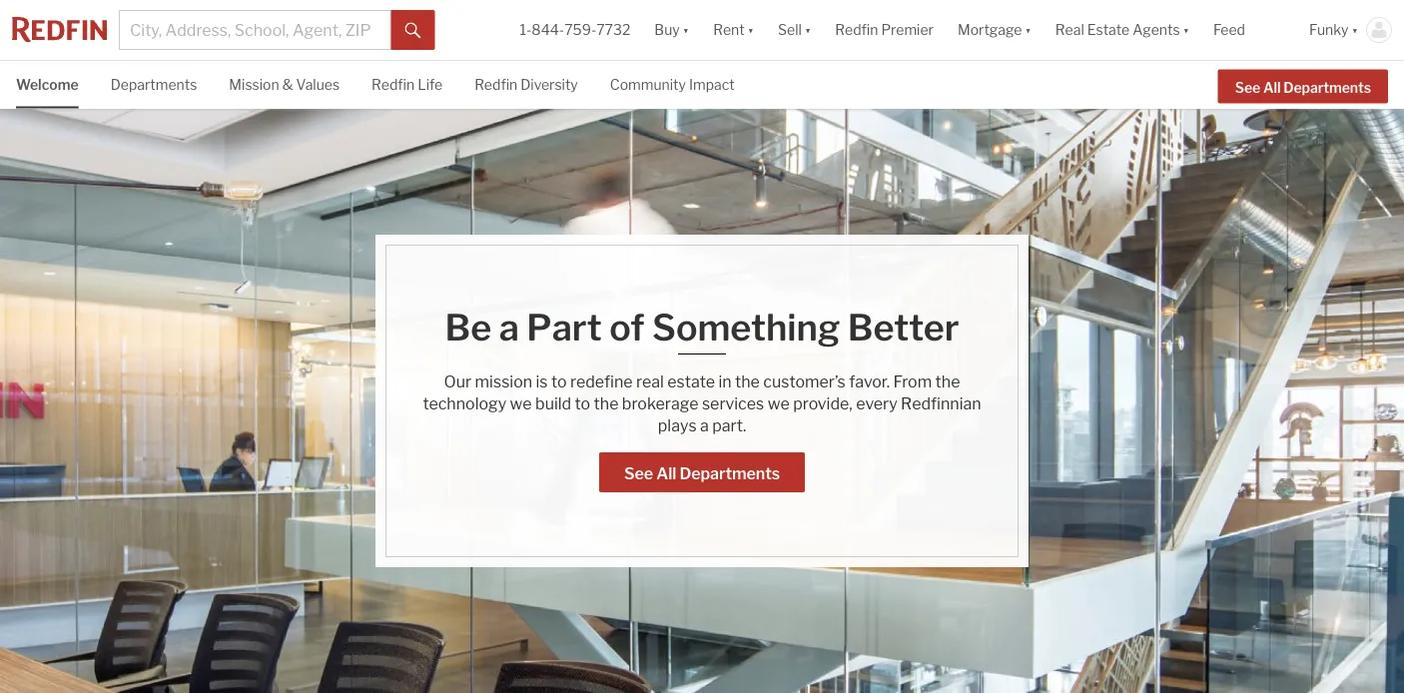 Task type: describe. For each thing, give the bounding box(es) containing it.
services
[[702, 393, 764, 413]]

premier
[[881, 21, 934, 38]]

1-
[[520, 21, 532, 38]]

▾ for funky ▾
[[1352, 21, 1358, 38]]

funky ▾
[[1309, 21, 1358, 38]]

0 vertical spatial see all departments button
[[1218, 69, 1388, 103]]

759-
[[564, 21, 596, 38]]

feed
[[1213, 21, 1245, 38]]

rent ▾ button
[[701, 0, 766, 60]]

1-844-759-7732 link
[[520, 21, 631, 38]]

0 horizontal spatial see all departments button
[[599, 452, 805, 492]]

1 horizontal spatial to
[[575, 393, 590, 413]]

a inside our mission is to redefine real estate in the customer's favor. from the technology we build to the brokerage services we provide, every redfinnian plays a part.
[[700, 415, 709, 435]]

feed button
[[1201, 0, 1297, 60]]

mission
[[229, 76, 279, 93]]

sell ▾
[[778, 21, 811, 38]]

welcome link
[[16, 61, 79, 106]]

7732
[[596, 21, 631, 38]]

our mission is to redefine real estate in the customer's favor. from the technology we build to the brokerage services we provide, every redfinnian plays a part.
[[423, 371, 981, 435]]

welcome
[[16, 76, 79, 93]]

1 vertical spatial see all departments
[[624, 463, 780, 483]]

mortgage ▾ button
[[946, 0, 1043, 60]]

real
[[636, 371, 664, 391]]

be
[[445, 306, 492, 350]]

▾ for mortgage ▾
[[1025, 21, 1031, 38]]

1 we from the left
[[510, 393, 532, 413]]

part
[[527, 306, 602, 350]]

something
[[652, 306, 840, 350]]

▾ for rent ▾
[[748, 21, 754, 38]]

rent
[[713, 21, 745, 38]]

departments for left see all departments button
[[680, 463, 780, 483]]

diversity
[[521, 76, 578, 93]]

real estate agents ▾ link
[[1055, 0, 1189, 60]]

buy
[[654, 21, 680, 38]]

▾ for sell ▾
[[805, 21, 811, 38]]

redfin for redfin diversity
[[474, 76, 518, 93]]

mortgage ▾
[[958, 21, 1031, 38]]

1 horizontal spatial see
[[1235, 79, 1260, 96]]

estate
[[1087, 21, 1130, 38]]

redfin for redfin life
[[372, 76, 415, 93]]

mission & values link
[[229, 61, 340, 106]]

build
[[535, 393, 571, 413]]

0 horizontal spatial to
[[551, 371, 567, 391]]

redfin diversity
[[474, 76, 578, 93]]

community
[[610, 76, 686, 93]]

in
[[718, 371, 732, 391]]

mission & values
[[229, 76, 340, 93]]

1-844-759-7732
[[520, 21, 631, 38]]

1 vertical spatial all
[[656, 463, 676, 483]]

rent ▾ button
[[713, 0, 754, 60]]

every
[[856, 393, 897, 413]]

community impact
[[610, 76, 735, 93]]

0 horizontal spatial departments
[[111, 76, 197, 93]]

favor.
[[849, 371, 890, 391]]

redfin life link
[[372, 61, 443, 106]]

1 horizontal spatial the
[[735, 371, 760, 391]]

technology
[[423, 393, 506, 413]]

0 horizontal spatial the
[[594, 393, 619, 413]]

redfin premier button
[[823, 0, 946, 60]]

mortgage
[[958, 21, 1022, 38]]

better
[[848, 306, 959, 350]]

sell ▾ button
[[778, 0, 811, 60]]

mortgage ▾ button
[[958, 0, 1031, 60]]



Task type: vqa. For each thing, say whether or not it's contained in the screenshot.
"local deals"
no



Task type: locate. For each thing, give the bounding box(es) containing it.
see all departments
[[1235, 79, 1371, 96], [624, 463, 780, 483]]

0 vertical spatial see
[[1235, 79, 1260, 96]]

1 horizontal spatial departments
[[680, 463, 780, 483]]

is
[[536, 371, 548, 391]]

see all departments down the funky
[[1235, 79, 1371, 96]]

departments link
[[111, 61, 197, 106]]

see
[[1235, 79, 1260, 96], [624, 463, 653, 483]]

submit search image
[[405, 23, 421, 39]]

buy ▾ button
[[643, 0, 701, 60]]

redfin left the diversity
[[474, 76, 518, 93]]

1 vertical spatial see all departments button
[[599, 452, 805, 492]]

redfin
[[835, 21, 878, 38], [372, 76, 415, 93], [474, 76, 518, 93]]

redefine
[[570, 371, 633, 391]]

values
[[296, 76, 340, 93]]

mission
[[475, 371, 532, 391]]

agents
[[1133, 21, 1180, 38]]

redfinnian
[[901, 393, 981, 413]]

see all departments button down plays
[[599, 452, 805, 492]]

we
[[510, 393, 532, 413], [768, 393, 790, 413]]

▾ right the funky
[[1352, 21, 1358, 38]]

844-
[[532, 21, 564, 38]]

0 horizontal spatial see all departments
[[624, 463, 780, 483]]

▾ right mortgage on the top of the page
[[1025, 21, 1031, 38]]

the
[[735, 371, 760, 391], [935, 371, 960, 391], [594, 393, 619, 413]]

sell ▾ button
[[766, 0, 823, 60]]

▾ inside "link"
[[1183, 21, 1189, 38]]

customer's
[[763, 371, 846, 391]]

the down redefine
[[594, 393, 619, 413]]

to
[[551, 371, 567, 391], [575, 393, 590, 413]]

▾ right sell on the right
[[805, 21, 811, 38]]

real
[[1055, 21, 1084, 38]]

2 horizontal spatial departments
[[1284, 79, 1371, 96]]

a left part. on the right
[[700, 415, 709, 435]]

see all departments down plays
[[624, 463, 780, 483]]

0 horizontal spatial redfin
[[372, 76, 415, 93]]

▾
[[683, 21, 689, 38], [748, 21, 754, 38], [805, 21, 811, 38], [1025, 21, 1031, 38], [1183, 21, 1189, 38], [1352, 21, 1358, 38]]

1 vertical spatial to
[[575, 393, 590, 413]]

redfin inside button
[[835, 21, 878, 38]]

1 ▾ from the left
[[683, 21, 689, 38]]

buy ▾ button
[[654, 0, 689, 60]]

funky
[[1309, 21, 1349, 38]]

impact
[[689, 76, 735, 93]]

1 vertical spatial see
[[624, 463, 653, 483]]

the right in at the bottom of page
[[735, 371, 760, 391]]

from
[[893, 371, 932, 391]]

see down brokerage
[[624, 463, 653, 483]]

2 horizontal spatial the
[[935, 371, 960, 391]]

see all departments button
[[1218, 69, 1388, 103], [599, 452, 805, 492]]

provide,
[[793, 393, 853, 413]]

buy ▾
[[654, 21, 689, 38]]

we down customer's
[[768, 393, 790, 413]]

our
[[444, 371, 472, 391]]

all down plays
[[656, 463, 676, 483]]

the up redfinnian
[[935, 371, 960, 391]]

0 horizontal spatial all
[[656, 463, 676, 483]]

2 we from the left
[[768, 393, 790, 413]]

to down redefine
[[575, 393, 590, 413]]

0 vertical spatial see all departments
[[1235, 79, 1371, 96]]

redfin diversity link
[[474, 61, 578, 106]]

City, Address, School, Agent, ZIP search field
[[119, 10, 391, 50]]

redfin left life
[[372, 76, 415, 93]]

▾ right rent
[[748, 21, 754, 38]]

0 horizontal spatial see
[[624, 463, 653, 483]]

sell
[[778, 21, 802, 38]]

▾ right buy
[[683, 21, 689, 38]]

5 ▾ from the left
[[1183, 21, 1189, 38]]

1 horizontal spatial we
[[768, 393, 790, 413]]

brokerage
[[622, 393, 699, 413]]

life
[[418, 76, 443, 93]]

we down mission on the left of page
[[510, 393, 532, 413]]

2 horizontal spatial redfin
[[835, 21, 878, 38]]

0 vertical spatial all
[[1263, 79, 1281, 96]]

real estate agents ▾ button
[[1043, 0, 1201, 60]]

redfin premier
[[835, 21, 934, 38]]

▾ for buy ▾
[[683, 21, 689, 38]]

community impact link
[[610, 61, 735, 106]]

6 ▾ from the left
[[1352, 21, 1358, 38]]

0 vertical spatial a
[[499, 306, 519, 350]]

a
[[499, 306, 519, 350], [700, 415, 709, 435]]

redfin left "premier"
[[835, 21, 878, 38]]

of
[[609, 306, 645, 350]]

see down feed button
[[1235, 79, 1260, 96]]

2 ▾ from the left
[[748, 21, 754, 38]]

all
[[1263, 79, 1281, 96], [656, 463, 676, 483]]

be a part of something better
[[445, 306, 959, 350]]

rent ▾
[[713, 21, 754, 38]]

real estate agents ▾
[[1055, 21, 1189, 38]]

1 horizontal spatial see all departments button
[[1218, 69, 1388, 103]]

to right is
[[551, 371, 567, 391]]

see all departments button down the funky
[[1218, 69, 1388, 103]]

1 horizontal spatial redfin
[[474, 76, 518, 93]]

1 horizontal spatial a
[[700, 415, 709, 435]]

1 horizontal spatial all
[[1263, 79, 1281, 96]]

estate
[[667, 371, 715, 391]]

3 ▾ from the left
[[805, 21, 811, 38]]

departments
[[111, 76, 197, 93], [1284, 79, 1371, 96], [680, 463, 780, 483]]

0 vertical spatial to
[[551, 371, 567, 391]]

all down feed button
[[1263, 79, 1281, 96]]

redfin life
[[372, 76, 443, 93]]

▾ right agents
[[1183, 21, 1189, 38]]

&
[[282, 76, 293, 93]]

0 horizontal spatial a
[[499, 306, 519, 350]]

1 horizontal spatial see all departments
[[1235, 79, 1371, 96]]

a right be
[[499, 306, 519, 350]]

redfin for redfin premier
[[835, 21, 878, 38]]

part.
[[712, 415, 746, 435]]

1 vertical spatial a
[[700, 415, 709, 435]]

departments for the topmost see all departments button
[[1284, 79, 1371, 96]]

0 horizontal spatial we
[[510, 393, 532, 413]]

plays
[[658, 415, 697, 435]]

4 ▾ from the left
[[1025, 21, 1031, 38]]



